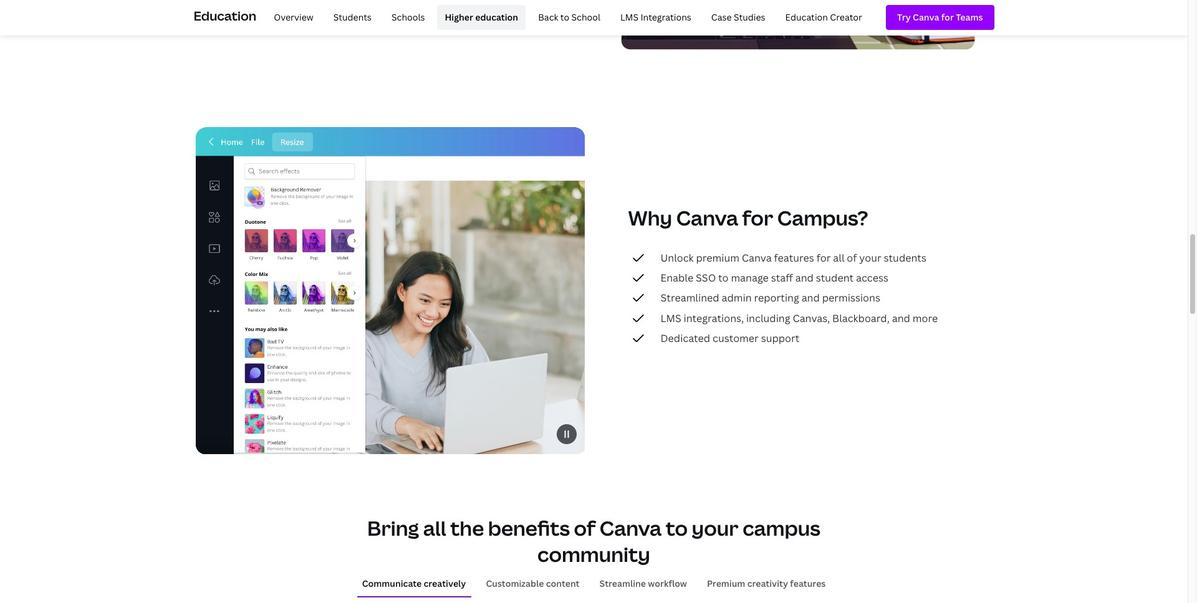 Task type: describe. For each thing, give the bounding box(es) containing it.
customer
[[713, 332, 759, 346]]

lms integrations
[[621, 11, 692, 23]]

unlock premium canva features for all of your students
[[661, 251, 927, 265]]

reporting
[[754, 292, 799, 305]]

dedicated
[[661, 332, 710, 346]]

1 vertical spatial to
[[719, 271, 729, 285]]

access
[[856, 271, 889, 285]]

student
[[816, 271, 854, 285]]

creator
[[830, 11, 863, 23]]

case studies
[[712, 11, 766, 23]]

campus
[[743, 515, 821, 542]]

menu bar inside education element
[[261, 5, 870, 30]]

your for students
[[860, 251, 882, 265]]

students link
[[326, 5, 379, 30]]

enable sso to manage staff and student access
[[661, 271, 889, 285]]

0 vertical spatial features
[[774, 251, 814, 265]]

students
[[884, 251, 927, 265]]

case
[[712, 11, 732, 23]]

communicate creatively
[[362, 578, 466, 590]]

lms integrations, including canvas, blackboard, and more
[[661, 312, 938, 325]]

streamline workflow button
[[595, 573, 692, 597]]

studies
[[734, 11, 766, 23]]

education element
[[194, 0, 994, 35]]

permissions
[[822, 292, 881, 305]]

1 vertical spatial canva
[[742, 251, 772, 265]]

benefits
[[488, 515, 570, 542]]

to inside bring all the benefits of canva to your campus community
[[666, 515, 688, 542]]

customizable
[[486, 578, 544, 590]]

all inside bring all the benefits of canva to your campus community
[[423, 515, 446, 542]]

higher
[[445, 11, 473, 23]]

bring
[[367, 515, 419, 542]]

sso
[[696, 271, 716, 285]]

dedicated customer support
[[661, 332, 800, 346]]

including
[[747, 312, 791, 325]]

streamline
[[600, 578, 646, 590]]

streamlined
[[661, 292, 720, 305]]

enable
[[661, 271, 694, 285]]

creatively
[[424, 578, 466, 590]]

0 vertical spatial all
[[833, 251, 845, 265]]

streamlined admin reporting and permissions
[[661, 292, 881, 305]]

premium
[[707, 578, 746, 590]]

content
[[546, 578, 580, 590]]

streamline workflow
[[600, 578, 687, 590]]

premium creativity features
[[707, 578, 826, 590]]

back to school link
[[531, 5, 608, 30]]

premium creativity features button
[[702, 573, 831, 597]]

higher education
[[445, 11, 518, 23]]

unlock
[[661, 251, 694, 265]]

customizable content
[[486, 578, 580, 590]]

the
[[450, 515, 484, 542]]



Task type: vqa. For each thing, say whether or not it's contained in the screenshot.
rightmost the "You"
no



Task type: locate. For each thing, give the bounding box(es) containing it.
canva inside bring all the benefits of canva to your campus community
[[600, 515, 662, 542]]

2 horizontal spatial to
[[719, 271, 729, 285]]

1 horizontal spatial canva
[[677, 204, 739, 231]]

overview link
[[266, 5, 321, 30]]

menu bar containing overview
[[261, 5, 870, 30]]

2 vertical spatial canva
[[600, 515, 662, 542]]

to inside menu bar
[[561, 11, 570, 23]]

0 vertical spatial for
[[743, 204, 774, 231]]

0 horizontal spatial to
[[561, 11, 570, 23]]

of up student
[[847, 251, 857, 265]]

canva up streamline
[[600, 515, 662, 542]]

menu bar
[[261, 5, 870, 30]]

1 horizontal spatial lms
[[661, 312, 682, 325]]

all up student
[[833, 251, 845, 265]]

all left the
[[423, 515, 446, 542]]

0 vertical spatial canva
[[677, 204, 739, 231]]

back to school
[[538, 11, 601, 23]]

communicate
[[362, 578, 422, 590]]

why canva for campus?
[[628, 204, 869, 231]]

0 horizontal spatial for
[[743, 204, 774, 231]]

creativity
[[748, 578, 788, 590]]

2 vertical spatial to
[[666, 515, 688, 542]]

to up the workflow
[[666, 515, 688, 542]]

customizable content button
[[481, 573, 585, 597]]

for up student
[[817, 251, 831, 265]]

1 horizontal spatial your
[[860, 251, 882, 265]]

features up staff
[[774, 251, 814, 265]]

education for education creator
[[786, 11, 828, 23]]

0 horizontal spatial education
[[194, 7, 256, 24]]

manage
[[731, 271, 769, 285]]

1 vertical spatial features
[[790, 578, 826, 590]]

workflow
[[648, 578, 687, 590]]

1 horizontal spatial all
[[833, 251, 845, 265]]

0 horizontal spatial all
[[423, 515, 446, 542]]

1 vertical spatial all
[[423, 515, 446, 542]]

why
[[628, 204, 672, 231]]

lms left integrations
[[621, 11, 639, 23]]

0 vertical spatial your
[[860, 251, 882, 265]]

of inside bring all the benefits of canva to your campus community
[[574, 515, 596, 542]]

0 vertical spatial and
[[796, 271, 814, 285]]

support
[[761, 332, 800, 346]]

1 vertical spatial of
[[574, 515, 596, 542]]

0 vertical spatial lms
[[621, 11, 639, 23]]

1 vertical spatial and
[[802, 292, 820, 305]]

for up the 'unlock premium canva features for all of your students'
[[743, 204, 774, 231]]

1 vertical spatial your
[[692, 515, 739, 542]]

bring all the benefits of canva to your campus community
[[367, 515, 821, 568]]

2 vertical spatial and
[[892, 312, 911, 325]]

and for staff
[[796, 271, 814, 285]]

blackboard,
[[833, 312, 890, 325]]

education for education
[[194, 7, 256, 24]]

education
[[194, 7, 256, 24], [786, 11, 828, 23]]

admin
[[722, 292, 752, 305]]

canva
[[677, 204, 739, 231], [742, 251, 772, 265], [600, 515, 662, 542]]

lms integrations link
[[613, 5, 699, 30]]

your inside bring all the benefits of canva to your campus community
[[692, 515, 739, 542]]

communicate creatively button
[[357, 573, 471, 597]]

students
[[333, 11, 372, 23]]

canva up premium
[[677, 204, 739, 231]]

1 vertical spatial lms
[[661, 312, 682, 325]]

overview
[[274, 11, 314, 23]]

case studies link
[[704, 5, 773, 30]]

more
[[913, 312, 938, 325]]

0 horizontal spatial lms
[[621, 11, 639, 23]]

education
[[475, 11, 518, 23]]

lms up dedicated
[[661, 312, 682, 325]]

schools
[[392, 11, 425, 23]]

your up premium
[[692, 515, 739, 542]]

and left more
[[892, 312, 911, 325]]

features right creativity
[[790, 578, 826, 590]]

back
[[538, 11, 558, 23]]

lms inside menu bar
[[621, 11, 639, 23]]

and up canvas,
[[802, 292, 820, 305]]

premium
[[696, 251, 740, 265]]

of
[[847, 251, 857, 265], [574, 515, 596, 542]]

1 vertical spatial for
[[817, 251, 831, 265]]

0 horizontal spatial your
[[692, 515, 739, 542]]

education creator
[[786, 11, 863, 23]]

your up access
[[860, 251, 882, 265]]

to right sso
[[719, 271, 729, 285]]

1 horizontal spatial of
[[847, 251, 857, 265]]

lms
[[621, 11, 639, 23], [661, 312, 682, 325]]

your for campus
[[692, 515, 739, 542]]

0 horizontal spatial canva
[[600, 515, 662, 542]]

0 vertical spatial to
[[561, 11, 570, 23]]

of right benefits
[[574, 515, 596, 542]]

lms for lms integrations, including canvas, blackboard, and more
[[661, 312, 682, 325]]

lms for lms integrations
[[621, 11, 639, 23]]

1 horizontal spatial education
[[786, 11, 828, 23]]

your
[[860, 251, 882, 265], [692, 515, 739, 542]]

schools link
[[384, 5, 433, 30]]

2 horizontal spatial canva
[[742, 251, 772, 265]]

features
[[774, 251, 814, 265], [790, 578, 826, 590]]

and right staff
[[796, 271, 814, 285]]

school
[[572, 11, 601, 23]]

campus?
[[778, 204, 869, 231]]

features inside button
[[790, 578, 826, 590]]

for
[[743, 204, 774, 231], [817, 251, 831, 265]]

education creator link
[[778, 5, 870, 30]]

all
[[833, 251, 845, 265], [423, 515, 446, 542]]

higher education link
[[437, 5, 526, 30]]

0 horizontal spatial of
[[574, 515, 596, 542]]

community
[[538, 541, 650, 568]]

integrations
[[641, 11, 692, 23]]

staff
[[771, 271, 793, 285]]

to
[[561, 11, 570, 23], [719, 271, 729, 285], [666, 515, 688, 542]]

to right back
[[561, 11, 570, 23]]

and
[[796, 271, 814, 285], [802, 292, 820, 305], [892, 312, 911, 325]]

1 horizontal spatial to
[[666, 515, 688, 542]]

and for blackboard,
[[892, 312, 911, 325]]

0 vertical spatial of
[[847, 251, 857, 265]]

canvas,
[[793, 312, 830, 325]]

canva up manage
[[742, 251, 772, 265]]

1 horizontal spatial for
[[817, 251, 831, 265]]

integrations,
[[684, 312, 744, 325]]



